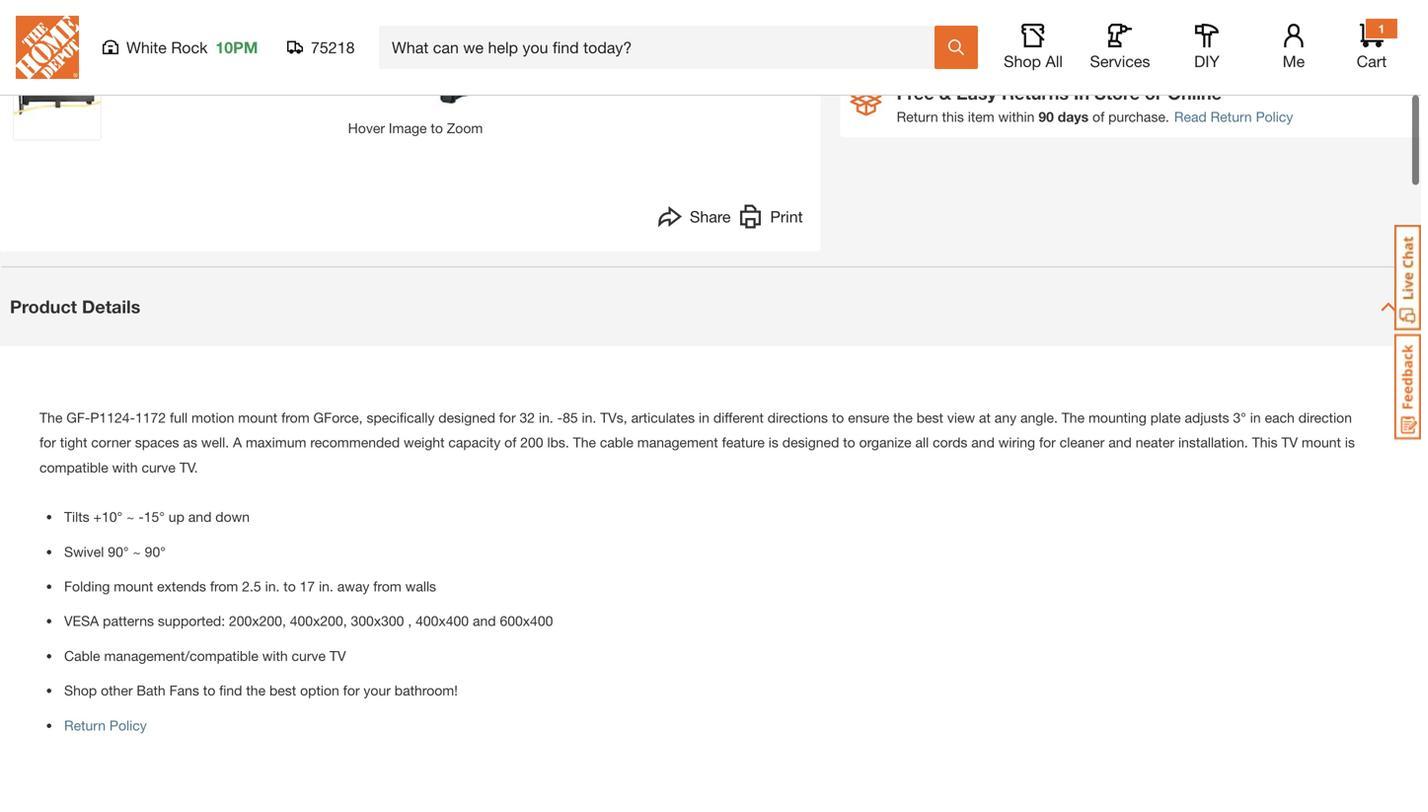 Task type: vqa. For each thing, say whether or not it's contained in the screenshot.
3rd Delivery Free from the left
no



Task type: locate. For each thing, give the bounding box(es) containing it.
read
[[1175, 109, 1207, 126]]

shop
[[1004, 52, 1041, 71], [64, 684, 97, 700]]

cart down 1
[[1357, 52, 1387, 71]]

1 horizontal spatial shop
[[1004, 52, 1041, 71]]

0 horizontal spatial cart
[[1149, 15, 1181, 34]]

folding mount extends from 2.5 in. to 17 in. away from walls
[[64, 579, 436, 596]]

returns
[[1002, 83, 1069, 105]]

wiring
[[999, 436, 1036, 452]]

0 horizontal spatial the
[[246, 684, 266, 700]]

1172
[[135, 411, 166, 427]]

1
[[1379, 22, 1385, 36]]

to inside button
[[1129, 15, 1144, 34]]

different
[[713, 411, 764, 427]]

with down 'corner'
[[112, 460, 138, 477]]

for
[[499, 411, 516, 427], [39, 436, 56, 452], [1039, 436, 1056, 452], [343, 684, 360, 700]]

the up organize on the right bottom of the page
[[893, 411, 913, 427]]

is right "feature"
[[769, 436, 779, 452]]

cable
[[64, 649, 100, 665]]

1 horizontal spatial policy
[[1256, 109, 1294, 126]]

store
[[1095, 83, 1140, 105]]

0 vertical spatial best
[[917, 411, 944, 427]]

- right +10°
[[138, 510, 144, 526]]

mount up maximum
[[238, 411, 278, 427]]

hover image to zoom
[[348, 121, 483, 137]]

0 vertical spatial mount
[[238, 411, 278, 427]]

spaces
[[135, 436, 179, 452]]

away
[[337, 579, 370, 596]]

32
[[520, 411, 535, 427]]

200x200,
[[229, 614, 286, 630]]

cart right add
[[1149, 15, 1181, 34]]

3°
[[1233, 411, 1247, 427]]

supported:
[[158, 614, 225, 630]]

0 horizontal spatial -
[[138, 510, 144, 526]]

0 vertical spatial tv
[[1282, 436, 1298, 452]]

~ right +10°
[[126, 510, 135, 526]]

policy down other
[[109, 718, 147, 735]]

me
[[1283, 52, 1305, 71]]

in. right the 32
[[539, 411, 554, 427]]

the right lbs.
[[573, 436, 596, 452]]

shop left all
[[1004, 52, 1041, 71]]

2 horizontal spatial from
[[373, 579, 402, 596]]

- inside the gf-p1124-1172 full motion mount from gforce, specifically designed for 32 in. -85 in. tvs, articulates in different directions to ensure the best view at any angle. the mounting plate adjusts 3° in each direction for tight corner spaces as well. a maximum recommended weight capacity of 200 lbs. the cable management feature is designed to organize all cords and wiring for cleaner and neater installation. this tv mount is compatible with curve tv.
[[557, 411, 563, 427]]

this
[[942, 109, 964, 126]]

mount up 'patterns'
[[114, 579, 153, 596]]

from left walls at left
[[373, 579, 402, 596]]

0 horizontal spatial of
[[505, 436, 517, 452]]

product details button
[[0, 268, 1421, 347]]

product
[[10, 297, 77, 318]]

1 is from the left
[[769, 436, 779, 452]]

0 vertical spatial curve
[[142, 460, 176, 477]]

0 vertical spatial -
[[867, 9, 876, 37]]

this
[[1252, 436, 1278, 452]]

lbs.
[[547, 436, 569, 452]]

the home depot logo image
[[16, 16, 79, 79]]

details
[[82, 297, 140, 318]]

90° down 15° at the bottom left of page
[[145, 545, 166, 561]]

to right add
[[1129, 15, 1144, 34]]

free & easy returns in store or online return this item within 90 days of purchase. read return policy
[[897, 83, 1294, 126]]

maximum
[[246, 436, 306, 452]]

1 vertical spatial the
[[246, 684, 266, 700]]

policy
[[1256, 109, 1294, 126], [109, 718, 147, 735]]

1 horizontal spatial cart
[[1357, 52, 1387, 71]]

2 90° from the left
[[145, 545, 166, 561]]

- button
[[851, 3, 892, 44]]

0 horizontal spatial in
[[699, 411, 710, 427]]

2 horizontal spatial -
[[867, 9, 876, 37]]

1 vertical spatial of
[[505, 436, 517, 452]]

2 horizontal spatial mount
[[1302, 436, 1341, 452]]

installation.
[[1179, 436, 1248, 452]]

0 vertical spatial with
[[112, 460, 138, 477]]

directions
[[768, 411, 828, 427]]

from left 2.5
[[210, 579, 238, 596]]

0 horizontal spatial tv
[[330, 649, 346, 665]]

1 horizontal spatial -
[[557, 411, 563, 427]]

to left zoom
[[431, 121, 443, 137]]

all
[[916, 436, 929, 452]]

200
[[520, 436, 543, 452]]

with up shop other bath fans to find the best option for your bathroom!
[[262, 649, 288, 665]]

2 vertical spatial -
[[138, 510, 144, 526]]

0 vertical spatial policy
[[1256, 109, 1294, 126]]

cleaner
[[1060, 436, 1105, 452]]

print
[[770, 208, 803, 227]]

1 vertical spatial shop
[[64, 684, 97, 700]]

best up all
[[917, 411, 944, 427]]

0 horizontal spatial curve
[[142, 460, 176, 477]]

from
[[281, 411, 310, 427], [210, 579, 238, 596], [373, 579, 402, 596]]

1 horizontal spatial from
[[281, 411, 310, 427]]

~ down tilts +10° ~ -15° up and down
[[133, 545, 141, 561]]

75218 button
[[287, 38, 355, 57]]

shop down 'cable' on the left of page
[[64, 684, 97, 700]]

tv right this
[[1282, 436, 1298, 452]]

return down free
[[897, 109, 938, 126]]

caret image
[[1381, 300, 1397, 316]]

and down at
[[972, 436, 995, 452]]

1 vertical spatial -
[[557, 411, 563, 427]]

policy down me at the right top of page
[[1256, 109, 1294, 126]]

-
[[867, 9, 876, 37], [557, 411, 563, 427], [138, 510, 144, 526]]

the left 'gf-'
[[39, 411, 63, 427]]

folding
[[64, 579, 110, 596]]

mount down direction
[[1302, 436, 1341, 452]]

feedback link image
[[1395, 334, 1421, 440]]

for left the 32
[[499, 411, 516, 427]]

bath
[[137, 684, 166, 700]]

1 vertical spatial mount
[[1302, 436, 1341, 452]]

0 vertical spatial of
[[1093, 109, 1105, 126]]

90°
[[108, 545, 129, 561], [145, 545, 166, 561]]

0 horizontal spatial from
[[210, 579, 238, 596]]

from inside the gf-p1124-1172 full motion mount from gforce, specifically designed for 32 in. -85 in. tvs, articulates in different directions to ensure the best view at any angle. the mounting plate adjusts 3° in each direction for tight corner spaces as well. a maximum recommended weight capacity of 200 lbs. the cable management feature is designed to organize all cords and wiring for cleaner and neater installation. this tv mount is compatible with curve tv.
[[281, 411, 310, 427]]

for left your
[[343, 684, 360, 700]]

of inside the gf-p1124-1172 full motion mount from gforce, specifically designed for 32 in. -85 in. tvs, articulates in different directions to ensure the best view at any angle. the mounting plate adjusts 3° in each direction for tight corner spaces as well. a maximum recommended weight capacity of 200 lbs. the cable management feature is designed to organize all cords and wiring for cleaner and neater installation. this tv mount is compatible with curve tv.
[[505, 436, 517, 452]]

- up lbs.
[[557, 411, 563, 427]]

of right days
[[1093, 109, 1105, 126]]

diy
[[1194, 52, 1220, 71]]

vesa
[[64, 614, 99, 630]]

walls
[[405, 579, 436, 596]]

1 horizontal spatial with
[[262, 649, 288, 665]]

~
[[126, 510, 135, 526], [133, 545, 141, 561]]

to down ensure
[[843, 436, 856, 452]]

for down angle.
[[1039, 436, 1056, 452]]

1 horizontal spatial return
[[897, 109, 938, 126]]

to inside button
[[431, 121, 443, 137]]

the
[[39, 411, 63, 427], [1062, 411, 1085, 427], [573, 436, 596, 452]]

90° right swivel
[[108, 545, 129, 561]]

shop for shop other bath fans to find the best option for your bathroom!
[[64, 684, 97, 700]]

best left option
[[269, 684, 296, 700]]

the up cleaner
[[1062, 411, 1085, 427]]

in right 3°
[[1250, 411, 1261, 427]]

cords
[[933, 436, 968, 452]]

best inside the gf-p1124-1172 full motion mount from gforce, specifically designed for 32 in. -85 in. tvs, articulates in different directions to ensure the best view at any angle. the mounting plate adjusts 3° in each direction for tight corner spaces as well. a maximum recommended weight capacity of 200 lbs. the cable management feature is designed to organize all cords and wiring for cleaner and neater installation. this tv mount is compatible with curve tv.
[[917, 411, 944, 427]]

the right find
[[246, 684, 266, 700]]

image
[[389, 121, 427, 137]]

~ for +10°
[[126, 510, 135, 526]]

0 horizontal spatial designed
[[439, 411, 495, 427]]

return
[[897, 109, 938, 126], [1211, 109, 1252, 126], [64, 718, 106, 735]]

1 horizontal spatial the
[[893, 411, 913, 427]]

1 vertical spatial cart
[[1357, 52, 1387, 71]]

1 horizontal spatial designed
[[783, 436, 839, 452]]

in
[[1074, 83, 1090, 105]]

1 horizontal spatial tv
[[1282, 436, 1298, 452]]

90
[[1039, 109, 1054, 126]]

in left different
[[699, 411, 710, 427]]

fans
[[169, 684, 199, 700]]

1 vertical spatial designed
[[783, 436, 839, 452]]

tv.
[[179, 460, 198, 477]]

is down direction
[[1345, 436, 1355, 452]]

or
[[1145, 83, 1163, 105]]

1 horizontal spatial 90°
[[145, 545, 166, 561]]

me button
[[1262, 24, 1326, 71]]

cart
[[1149, 15, 1181, 34], [1357, 52, 1387, 71]]

0 vertical spatial cart
[[1149, 15, 1181, 34]]

0 horizontal spatial is
[[769, 436, 779, 452]]

2 in from the left
[[1250, 411, 1261, 427]]

1 in from the left
[[699, 411, 710, 427]]

gforce tv mounts gf p1124 1172 44.4 image
[[14, 54, 101, 141]]

curve down spaces
[[142, 460, 176, 477]]

0 vertical spatial the
[[893, 411, 913, 427]]

hover image to zoom button
[[119, 0, 712, 140]]

to
[[1129, 15, 1144, 34], [431, 121, 443, 137], [832, 411, 844, 427], [843, 436, 856, 452], [284, 579, 296, 596], [203, 684, 215, 700]]

well.
[[201, 436, 229, 452]]

0 horizontal spatial best
[[269, 684, 296, 700]]

0 horizontal spatial shop
[[64, 684, 97, 700]]

curve down the vesa patterns supported: 200x200, 400x200, 300x300 , 400x400 and 600x400
[[292, 649, 326, 665]]

1 horizontal spatial of
[[1093, 109, 1105, 126]]

1 horizontal spatial best
[[917, 411, 944, 427]]

return down other
[[64, 718, 106, 735]]

0 horizontal spatial policy
[[109, 718, 147, 735]]

compatible
[[39, 460, 108, 477]]

white rock 10pm
[[126, 38, 258, 57]]

0 vertical spatial designed
[[439, 411, 495, 427]]

plate
[[1151, 411, 1181, 427]]

and down "mounting"
[[1109, 436, 1132, 452]]

the
[[893, 411, 913, 427], [246, 684, 266, 700]]

share
[[690, 208, 731, 227]]

each
[[1265, 411, 1295, 427]]

0 horizontal spatial with
[[112, 460, 138, 477]]

0 vertical spatial ~
[[126, 510, 135, 526]]

designed up capacity
[[439, 411, 495, 427]]

1 horizontal spatial is
[[1345, 436, 1355, 452]]

bathroom!
[[395, 684, 458, 700]]

~ for 90°
[[133, 545, 141, 561]]

mount
[[238, 411, 278, 427], [1302, 436, 1341, 452], [114, 579, 153, 596]]

tv up option
[[330, 649, 346, 665]]

and
[[972, 436, 995, 452], [1109, 436, 1132, 452], [188, 510, 212, 526], [473, 614, 496, 630]]

return right read
[[1211, 109, 1252, 126]]

None field
[[892, 3, 933, 44]]

tv
[[1282, 436, 1298, 452], [330, 649, 346, 665]]

of left 200
[[505, 436, 517, 452]]

75218
[[311, 38, 355, 57]]

0 horizontal spatial 90°
[[108, 545, 129, 561]]

1 horizontal spatial curve
[[292, 649, 326, 665]]

neater
[[1136, 436, 1175, 452]]

services
[[1090, 52, 1150, 71]]

from up maximum
[[281, 411, 310, 427]]

shop inside button
[[1004, 52, 1041, 71]]

+
[[947, 9, 961, 37]]

find
[[219, 684, 242, 700]]

in. right 2.5
[[265, 579, 280, 596]]

designed
[[439, 411, 495, 427], [783, 436, 839, 452]]

designed down 'directions'
[[783, 436, 839, 452]]

0 horizontal spatial mount
[[114, 579, 153, 596]]

1 horizontal spatial in
[[1250, 411, 1261, 427]]

best
[[917, 411, 944, 427], [269, 684, 296, 700]]

0 vertical spatial shop
[[1004, 52, 1041, 71]]

with inside the gf-p1124-1172 full motion mount from gforce, specifically designed for 32 in. -85 in. tvs, articulates in different directions to ensure the best view at any angle. the mounting plate adjusts 3° in each direction for tight corner spaces as well. a maximum recommended weight capacity of 200 lbs. the cable management feature is designed to organize all cords and wiring for cleaner and neater installation. this tv mount is compatible with curve tv.
[[112, 460, 138, 477]]

1 vertical spatial ~
[[133, 545, 141, 561]]

1 vertical spatial policy
[[109, 718, 147, 735]]

1 vertical spatial with
[[262, 649, 288, 665]]

- up icon
[[867, 9, 876, 37]]

1 vertical spatial curve
[[292, 649, 326, 665]]



Task type: describe. For each thing, give the bounding box(es) containing it.
- inside button
[[867, 9, 876, 37]]

1 vertical spatial best
[[269, 684, 296, 700]]

+ button
[[933, 3, 975, 44]]

live chat image
[[1395, 225, 1421, 331]]

print button
[[739, 206, 803, 235]]

return policy
[[64, 718, 147, 735]]

corner
[[91, 436, 131, 452]]

add to cart
[[1094, 15, 1181, 34]]

2 is from the left
[[1345, 436, 1355, 452]]

and right 400x400
[[473, 614, 496, 630]]

articulates
[[631, 411, 695, 427]]

to left find
[[203, 684, 215, 700]]

share button
[[658, 206, 731, 235]]

purchase.
[[1109, 109, 1170, 126]]

item
[[968, 109, 995, 126]]

patterns
[[103, 614, 154, 630]]

1 horizontal spatial the
[[573, 436, 596, 452]]

capacity
[[449, 436, 501, 452]]

tilts +10° ~ -15° up and down
[[64, 510, 250, 526]]

and right up
[[188, 510, 212, 526]]

policy inside free & easy returns in store or online return this item within 90 days of purchase. read return policy
[[1256, 109, 1294, 126]]

easy
[[957, 83, 997, 105]]

ensure
[[848, 411, 890, 427]]

services button
[[1089, 24, 1152, 71]]

days
[[1058, 109, 1089, 126]]

cable management/compatible with curve tv
[[64, 649, 346, 665]]

,
[[408, 614, 412, 630]]

return policy link
[[64, 718, 147, 735]]

What can we help you find today? search field
[[392, 27, 934, 68]]

adjusts
[[1185, 411, 1230, 427]]

shop other bath fans to find the best option for your bathroom!
[[64, 684, 458, 700]]

a
[[233, 436, 242, 452]]

0 horizontal spatial return
[[64, 718, 106, 735]]

400x200,
[[290, 614, 347, 630]]

other
[[101, 684, 133, 700]]

the inside the gf-p1124-1172 full motion mount from gforce, specifically designed for 32 in. -85 in. tvs, articulates in different directions to ensure the best view at any angle. the mounting plate adjusts 3° in each direction for tight corner spaces as well. a maximum recommended weight capacity of 200 lbs. the cable management feature is designed to organize all cords and wiring for cleaner and neater installation. this tv mount is compatible with curve tv.
[[893, 411, 913, 427]]

your
[[364, 684, 391, 700]]

organize
[[859, 436, 912, 452]]

mounting
[[1089, 411, 1147, 427]]

extends
[[157, 579, 206, 596]]

2.5
[[242, 579, 261, 596]]

2 vertical spatial mount
[[114, 579, 153, 596]]

diy button
[[1176, 24, 1239, 71]]

product details
[[10, 297, 140, 318]]

2 horizontal spatial the
[[1062, 411, 1085, 427]]

&
[[939, 83, 952, 105]]

85
[[563, 411, 578, 427]]

shop other bath fans to find the best option for your bathroom! link
[[64, 684, 458, 700]]

icon image
[[851, 92, 882, 117]]

1 horizontal spatial mount
[[238, 411, 278, 427]]

recommended
[[310, 436, 400, 452]]

to left 17 on the left bottom of page
[[284, 579, 296, 596]]

full
[[170, 411, 188, 427]]

free
[[897, 83, 934, 105]]

cart 1
[[1357, 22, 1387, 71]]

tv inside the gf-p1124-1172 full motion mount from gforce, specifically designed for 32 in. -85 in. tvs, articulates in different directions to ensure the best view at any angle. the mounting plate adjusts 3° in each direction for tight corner spaces as well. a maximum recommended weight capacity of 200 lbs. the cable management feature is designed to organize all cords and wiring for cleaner and neater installation. this tv mount is compatible with curve tv.
[[1282, 436, 1298, 452]]

1 vertical spatial tv
[[330, 649, 346, 665]]

weight
[[404, 436, 445, 452]]

in. right 85
[[582, 411, 597, 427]]

direction
[[1299, 411, 1352, 427]]

in. right 17 on the left bottom of page
[[319, 579, 334, 596]]

2 horizontal spatial return
[[1211, 109, 1252, 126]]

add
[[1094, 15, 1125, 34]]

as
[[183, 436, 197, 452]]

cart inside button
[[1149, 15, 1181, 34]]

shop for shop all
[[1004, 52, 1041, 71]]

feature
[[722, 436, 765, 452]]

cable
[[600, 436, 634, 452]]

the gf-p1124-1172 full motion mount from gforce, specifically designed for 32 in. -85 in. tvs, articulates in different directions to ensure the best view at any angle. the mounting plate adjusts 3° in each direction for tight corner spaces as well. a maximum recommended weight capacity of 200 lbs. the cable management feature is designed to organize all cords and wiring for cleaner and neater installation. this tv mount is compatible with curve tv.
[[39, 411, 1355, 477]]

curve inside the gf-p1124-1172 full motion mount from gforce, specifically designed for 32 in. -85 in. tvs, articulates in different directions to ensure the best view at any angle. the mounting plate adjusts 3° in each direction for tight corner spaces as well. a maximum recommended weight capacity of 200 lbs. the cable management feature is designed to organize all cords and wiring for cleaner and neater installation. this tv mount is compatible with curve tv.
[[142, 460, 176, 477]]

view
[[947, 411, 975, 427]]

gf-
[[66, 411, 90, 427]]

gforce,
[[313, 411, 363, 427]]

gforce tv mounts gf p1124 1172 1f.3 image
[[14, 0, 101, 36]]

white
[[126, 38, 167, 57]]

vesa patterns supported: 200x200, 400x200, 300x300 , 400x400 and 600x400
[[64, 614, 553, 630]]

for left tight
[[39, 436, 56, 452]]

option
[[300, 684, 339, 700]]

all
[[1046, 52, 1063, 71]]

0 horizontal spatial the
[[39, 411, 63, 427]]

zoom
[[447, 121, 483, 137]]

online
[[1168, 83, 1222, 105]]

at
[[979, 411, 991, 427]]

p1124-
[[90, 411, 135, 427]]

management/compatible
[[104, 649, 258, 665]]

+10°
[[93, 510, 123, 526]]

read return policy link
[[1175, 107, 1294, 128]]

add to cart button
[[991, 3, 1265, 46]]

up
[[169, 510, 184, 526]]

shop all button
[[1002, 24, 1065, 71]]

swivel 90° ~ 90°
[[64, 545, 166, 561]]

1 90° from the left
[[108, 545, 129, 561]]

of inside free & easy returns in store or online return this item within 90 days of purchase. read return policy
[[1093, 109, 1105, 126]]

15°
[[144, 510, 165, 526]]

to left ensure
[[832, 411, 844, 427]]

17
[[300, 579, 315, 596]]



